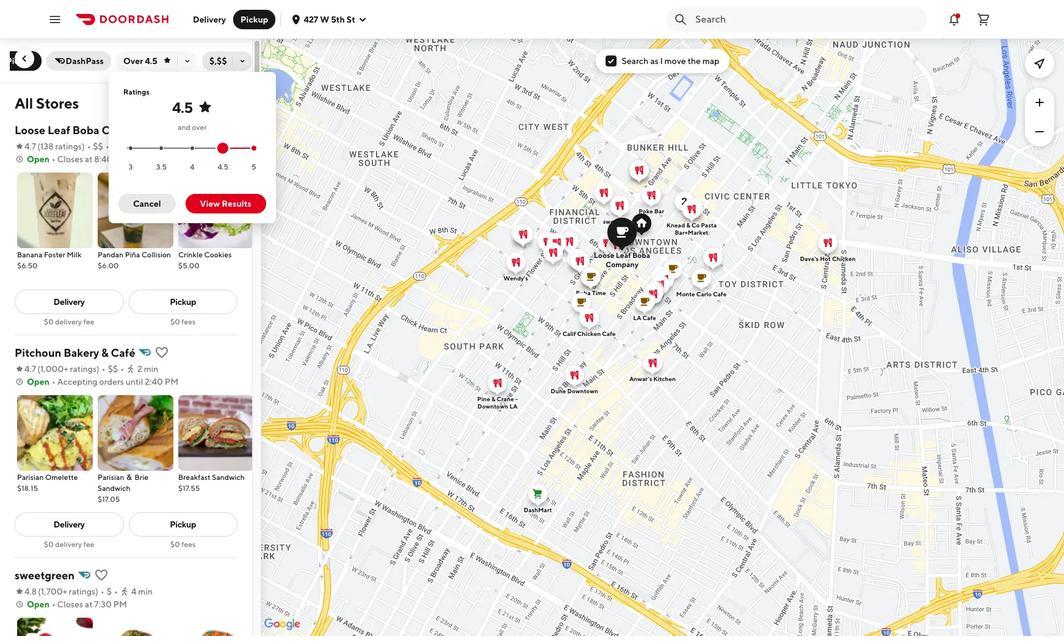 Task type: describe. For each thing, give the bounding box(es) containing it.
banana
[[17, 250, 42, 260]]

parisian ＆ brie sandwich image
[[98, 396, 173, 471]]

min for company
[[129, 142, 144, 151]]

accepting
[[57, 377, 98, 387]]

• $$ for boba
[[87, 142, 103, 151]]

• $
[[101, 587, 112, 597]]

• down "138"
[[52, 155, 55, 164]]

over
[[192, 123, 207, 132]]

average rating of 4.7 out of 5 element for loose leaf boba company
[[15, 140, 36, 153]]

$6.50
[[17, 261, 38, 271]]

pickup up all
[[6, 56, 34, 66]]

$$ for café
[[108, 365, 118, 374]]

average rating of 4.8 out of 5 element
[[15, 586, 37, 598]]

2 horizontal spatial 4.5
[[218, 162, 228, 171]]

as
[[650, 56, 659, 66]]

( for loose
[[37, 142, 40, 151]]

$0 down $5.00 at left top
[[170, 318, 180, 327]]

＆
[[126, 473, 133, 482]]

pickup down $5.00 at left top
[[170, 297, 196, 307]]

at for sweetgreen
[[85, 600, 93, 610]]

fees for company
[[182, 318, 196, 327]]

7:30
[[94, 600, 112, 610]]

0 items, open order cart image
[[976, 12, 991, 27]]

• up 'open • accepting orders until 2:40 pm'
[[102, 365, 105, 374]]

open • closes at 7:30 pm
[[27, 600, 127, 610]]

Search as I move the map checkbox
[[606, 56, 617, 67]]

map region
[[108, 24, 1064, 637]]

dashpass
[[66, 56, 104, 66]]

1,700+
[[41, 587, 67, 597]]

ratings for leaf
[[55, 142, 82, 151]]

5
[[252, 162, 256, 171]]

delivery for café
[[54, 520, 85, 530]]

open menu image
[[48, 12, 62, 27]]

delivery for leaf
[[55, 318, 82, 327]]

sandwich inside parisian ＆ brie sandwich $17.05
[[98, 484, 131, 493]]

$0 delivery fee for bakery
[[44, 540, 94, 550]]

milk
[[67, 250, 81, 260]]

) for &
[[96, 365, 99, 374]]

pitchoun bakery & café
[[15, 347, 135, 360]]

click to add this store to your saved list image
[[155, 346, 169, 360]]

$5.00
[[178, 261, 200, 271]]

$,$$
[[209, 56, 227, 66]]

search as i move the map
[[622, 56, 720, 66]]

delivery button
[[186, 9, 233, 29]]

pickup link for company
[[129, 290, 238, 314]]

open • accepting orders until 2:40 pm
[[27, 377, 178, 387]]

open for pitchoun
[[27, 377, 49, 387]]

recenter the map image
[[1033, 56, 1047, 71]]

over 4.5
[[123, 56, 158, 66]]

view results button
[[185, 194, 266, 214]]

average rating of 4.7 out of 5 element for pitchoun bakery & café
[[15, 363, 36, 376]]

piña
[[125, 250, 140, 260]]

4.8
[[24, 587, 37, 597]]

crinkle cookies image
[[178, 173, 254, 249]]

parisian for parisian ＆ brie sandwich $17.05
[[98, 473, 124, 482]]

sandwich inside breakfast sandwich $17.55
[[212, 473, 245, 482]]

results
[[222, 199, 251, 209]]

delivery inside delivery button
[[193, 14, 226, 24]]

closes for loose leaf boba company
[[57, 155, 83, 164]]

4 stars and over image
[[190, 146, 195, 151]]

• down 1,700+
[[52, 600, 55, 610]]

1 vertical spatial pickup button
[[0, 51, 41, 71]]

st
[[347, 14, 355, 24]]

5th
[[331, 14, 345, 24]]

3.5
[[156, 162, 167, 171]]

and over
[[178, 123, 207, 132]]

pm for loose leaf boba company
[[114, 155, 128, 164]]

pandan piña collision $6.00
[[98, 250, 171, 271]]

2 vertical spatial (
[[38, 587, 41, 597]]

4.7 for pitchoun
[[24, 365, 36, 374]]

cancel button
[[118, 194, 176, 214]]

$$ for company
[[93, 142, 103, 151]]

8:40
[[94, 155, 113, 164]]

427
[[304, 14, 318, 24]]

view
[[200, 199, 220, 209]]

$17.05
[[98, 495, 120, 504]]

delivery for company
[[54, 297, 85, 307]]

orders
[[99, 377, 124, 387]]

2 min for pitchoun bakery & café
[[137, 365, 158, 374]]

pandan
[[98, 250, 123, 260]]

collision
[[142, 250, 171, 260]]

$
[[107, 587, 112, 597]]

$17.55
[[178, 484, 200, 493]]

view results
[[200, 199, 251, 209]]

breakfast sandwich image
[[178, 396, 254, 471]]

• right $
[[114, 587, 118, 597]]

$6.00
[[98, 261, 119, 271]]

parisian omelette image
[[17, 396, 93, 471]]

crinkle
[[178, 250, 203, 260]]

pickup link for café
[[129, 513, 238, 537]]

2:40
[[145, 377, 163, 387]]

( 138 ratings )
[[37, 142, 85, 151]]

pitchoun
[[15, 347, 61, 360]]

2 for café
[[137, 365, 142, 374]]

map
[[703, 56, 720, 66]]

5 stars and over image
[[250, 145, 258, 152]]

at for loose leaf boba company
[[85, 155, 93, 164]]

cancel
[[133, 199, 161, 209]]

delivery for bakery
[[55, 540, 82, 550]]

bakery
[[64, 347, 99, 360]]

pm for sweetgreen
[[113, 600, 127, 610]]

$,$$ button
[[202, 51, 252, 71]]

4.5 stars and over image
[[219, 145, 227, 152]]

open • closes at 8:40 pm
[[27, 155, 128, 164]]

all
[[15, 95, 33, 112]]

cookies
[[204, 250, 232, 260]]

parisian omelette $18.15
[[17, 473, 78, 493]]

$0 up the pitchoun in the left of the page
[[44, 318, 54, 327]]

notification bell image
[[947, 12, 962, 27]]

1 vertical spatial pm
[[165, 377, 178, 387]]

parisian ＆ brie sandwich $17.05
[[98, 473, 148, 504]]

fees for café
[[182, 540, 196, 550]]

) for boba
[[82, 142, 85, 151]]

brie
[[135, 473, 148, 482]]

previous image
[[20, 54, 29, 64]]

$0 up 1,700+
[[44, 540, 54, 550]]

banana foster milk $6.50
[[17, 250, 81, 271]]

search
[[622, 56, 649, 66]]



Task type: vqa. For each thing, say whether or not it's contained in the screenshot.
scroll menu navigation right image
no



Task type: locate. For each thing, give the bounding box(es) containing it.
1 horizontal spatial pickup button
[[233, 9, 276, 29]]

0 vertical spatial $0 fees
[[170, 318, 196, 327]]

0 vertical spatial pickup link
[[129, 290, 238, 314]]

Store search: begin typing to search for stores available on DoorDash text field
[[696, 13, 920, 26]]

ratings up open • closes at 8:40 pm
[[55, 142, 82, 151]]

and
[[178, 123, 191, 132]]

breakfast sandwich $17.55
[[178, 473, 245, 493]]

0 vertical spatial delivery link
[[15, 290, 124, 314]]

2
[[123, 142, 128, 151], [137, 365, 142, 374]]

zoom in image
[[1033, 95, 1047, 110]]

3 stars and over image
[[128, 146, 133, 151]]

zoom out image
[[1033, 125, 1047, 139]]

0 vertical spatial ratings
[[55, 142, 82, 151]]

$0
[[44, 318, 54, 327], [170, 318, 180, 327], [44, 540, 54, 550], [170, 540, 180, 550]]

4 for 4
[[190, 162, 195, 171]]

$0 delivery fee up pitchoun bakery & café
[[44, 318, 94, 327]]

w
[[320, 14, 329, 24]]

click to add this store to your saved list image up • $
[[94, 569, 109, 583]]

0 vertical spatial click to add this store to your saved list image
[[170, 123, 185, 137]]

fee up bakery
[[83, 318, 94, 327]]

omelette
[[45, 473, 78, 482]]

over
[[123, 56, 143, 66]]

0 vertical spatial $0 delivery fee
[[44, 318, 94, 327]]

• down café
[[120, 365, 124, 374]]

$0 down $17.55
[[170, 540, 180, 550]]

ratings for bakery
[[70, 365, 96, 374]]

1 horizontal spatial sandwich
[[212, 473, 245, 482]]

2 vertical spatial pm
[[113, 600, 127, 610]]

0 horizontal spatial click to add this store to your saved list image
[[94, 569, 109, 583]]

2 min up 3
[[123, 142, 144, 151]]

3 open from the top
[[27, 600, 49, 610]]

sweetgreen
[[603, 218, 636, 225], [603, 218, 636, 225], [15, 570, 75, 583]]

$0 fees for pitchoun bakery & café
[[170, 540, 196, 550]]

• $$ up orders
[[102, 365, 118, 374]]

pm right 2:40
[[165, 377, 178, 387]]

&
[[686, 221, 690, 229], [686, 221, 690, 229], [101, 347, 109, 360], [491, 395, 495, 403], [491, 395, 495, 403]]

1 vertical spatial $$
[[108, 365, 118, 374]]

$$ up 8:40
[[93, 142, 103, 151]]

average rating of 4.7 out of 5 element
[[15, 140, 36, 153], [15, 363, 36, 376]]

1 horizontal spatial 4.5
[[172, 99, 193, 116]]

0 vertical spatial fees
[[182, 318, 196, 327]]

$0 delivery fee up ( 1,700+ ratings )
[[44, 540, 94, 550]]

• $$
[[87, 142, 103, 151], [102, 365, 118, 374]]

1 vertical spatial (
[[37, 365, 40, 374]]

fees down $17.55
[[182, 540, 196, 550]]

1 vertical spatial average rating of 4.7 out of 5 element
[[15, 363, 36, 376]]

427 w 5th st
[[304, 14, 355, 24]]

downtown
[[567, 387, 598, 395], [567, 387, 598, 395], [477, 403, 508, 410], [477, 403, 508, 410]]

sweetgreen poke bar knead & co pasta bar+market
[[603, 207, 717, 236], [603, 207, 717, 236]]

0 horizontal spatial $$
[[93, 142, 103, 151]]

0 horizontal spatial 4.5
[[145, 56, 158, 66]]

1 vertical spatial • $$
[[102, 365, 118, 374]]

0 vertical spatial pm
[[114, 155, 128, 164]]

delivery link for leaf
[[15, 290, 124, 314]]

parisian left ＆
[[98, 473, 124, 482]]

ratings up accepting
[[70, 365, 96, 374]]

4.7 down the pitchoun in the left of the page
[[24, 365, 36, 374]]

)
[[82, 142, 85, 151], [96, 365, 99, 374], [95, 587, 98, 597]]

0 vertical spatial pickup button
[[233, 9, 276, 29]]

$$
[[93, 142, 103, 151], [108, 365, 118, 374]]

pine
[[477, 395, 490, 403], [477, 395, 490, 403]]

1 vertical spatial min
[[144, 365, 158, 374]]

pickup right delivery button
[[241, 14, 268, 24]]

138
[[40, 142, 54, 151]]

1 vertical spatial open
[[27, 377, 49, 387]]

•
[[87, 142, 91, 151], [106, 142, 109, 151], [52, 155, 55, 164], [102, 365, 105, 374], [120, 365, 124, 374], [52, 377, 55, 387], [101, 587, 104, 597], [114, 587, 118, 597], [52, 600, 55, 610]]

delivery down parisian omelette $18.15
[[54, 520, 85, 530]]

$0 delivery fee for leaf
[[44, 318, 94, 327]]

2 delivery link from the top
[[15, 513, 124, 537]]

1 horizontal spatial parisian
[[98, 473, 124, 482]]

0 vertical spatial average rating of 4.7 out of 5 element
[[15, 140, 36, 153]]

click to add this store to your saved list image
[[170, 123, 185, 137], [94, 569, 109, 583]]

at left 7:30
[[85, 600, 93, 610]]

2 vertical spatial 4.5
[[218, 162, 228, 171]]

crinkle cookies $5.00
[[178, 250, 232, 271]]

1 at from the top
[[85, 155, 93, 164]]

pickup button up all
[[0, 51, 41, 71]]

sandwich
[[212, 473, 245, 482], [98, 484, 131, 493]]

banana foster milk image
[[17, 173, 93, 249]]

0 horizontal spatial 4
[[131, 587, 137, 597]]

2 vertical spatial min
[[138, 587, 153, 597]]

hot
[[820, 255, 831, 262], [820, 255, 831, 262]]

1 vertical spatial 4.5
[[172, 99, 193, 116]]

the
[[688, 56, 701, 66]]

0 vertical spatial open
[[27, 155, 49, 164]]

1 vertical spatial pickup link
[[129, 513, 238, 537]]

company
[[102, 124, 151, 137], [606, 260, 638, 269], [606, 260, 638, 269]]

• left $
[[101, 587, 104, 597]]

parisian for parisian omelette $18.15
[[17, 473, 44, 482]]

1 horizontal spatial click to add this store to your saved list image
[[170, 123, 185, 137]]

pasta
[[701, 221, 717, 229], [701, 221, 717, 229]]

pine & crane - downtown la dashmart
[[477, 395, 552, 514], [477, 395, 552, 514]]

ratings up open • closes at 7:30 pm
[[69, 587, 95, 597]]

$0 fees
[[170, 318, 196, 327], [170, 540, 196, 550]]

cafe
[[713, 290, 726, 298], [713, 290, 726, 298], [642, 314, 656, 322], [642, 314, 656, 322], [602, 330, 616, 337], [602, 330, 616, 337]]

average rating of 4.7 out of 5 element left "138"
[[15, 140, 36, 153]]

average rating of 4.7 out of 5 element down the pitchoun in the left of the page
[[15, 363, 36, 376]]

2 delivery from the top
[[55, 540, 82, 550]]

dave's
[[800, 255, 819, 262], [800, 255, 819, 262]]

pickup button
[[233, 9, 276, 29], [0, 51, 41, 71]]

4.5 inside "button"
[[145, 56, 158, 66]]

$18.15
[[17, 484, 38, 493]]

0 vertical spatial delivery
[[193, 14, 226, 24]]

2 vertical spatial )
[[95, 587, 98, 597]]

pickup down $17.55
[[170, 520, 196, 530]]

1 vertical spatial click to add this store to your saved list image
[[94, 569, 109, 583]]

0 vertical spatial (
[[37, 142, 40, 151]]

until
[[126, 377, 143, 387]]

0 vertical spatial $$
[[93, 142, 103, 151]]

sandwich right breakfast
[[212, 473, 245, 482]]

min up 2:40
[[144, 365, 158, 374]]

parisian inside parisian omelette $18.15
[[17, 473, 44, 482]]

delivery link down banana foster milk $6.50
[[15, 290, 124, 314]]

boba time
[[576, 289, 606, 296], [576, 289, 606, 296]]

1 vertical spatial at
[[85, 600, 93, 610]]

4 min
[[131, 587, 153, 597]]

fees
[[182, 318, 196, 327], [182, 540, 196, 550]]

co
[[691, 221, 700, 229], [691, 221, 700, 229]]

fee for boba
[[83, 318, 94, 327]]

1 vertical spatial ratings
[[70, 365, 96, 374]]

2 at from the top
[[85, 600, 93, 610]]

4.7 for loose
[[24, 142, 36, 151]]

1 $0 fees from the top
[[170, 318, 196, 327]]

2 min
[[123, 142, 144, 151], [137, 365, 158, 374]]

1 vertical spatial )
[[96, 365, 99, 374]]

fee
[[83, 318, 94, 327], [83, 540, 94, 550]]

427 w 5th st button
[[292, 14, 368, 24]]

at left 8:40
[[85, 155, 93, 164]]

0 vertical spatial min
[[129, 142, 144, 151]]

open down "138"
[[27, 155, 49, 164]]

4.5 up "and"
[[172, 99, 193, 116]]

$0 fees for loose leaf boba company
[[170, 318, 196, 327]]

click to add this store to your saved list image for sweetgreen
[[94, 569, 109, 583]]

1 vertical spatial delivery link
[[15, 513, 124, 537]]

open down 1,000+
[[27, 377, 49, 387]]

0 horizontal spatial sandwich
[[98, 484, 131, 493]]

2 4.7 from the top
[[24, 365, 36, 374]]

boba
[[73, 124, 99, 137], [632, 251, 650, 260], [632, 251, 650, 260], [576, 289, 591, 296], [576, 289, 591, 296]]

0 vertical spatial 4.7
[[24, 142, 36, 151]]

$0 fees down $5.00 at left top
[[170, 318, 196, 327]]

fee up ( 1,700+ ratings )
[[83, 540, 94, 550]]

1 delivery link from the top
[[15, 290, 124, 314]]

• $$ for &
[[102, 365, 118, 374]]

2 open from the top
[[27, 377, 49, 387]]

min up 3
[[129, 142, 144, 151]]

2 vertical spatial ratings
[[69, 587, 95, 597]]

delivery up ( 1,700+ ratings )
[[55, 540, 82, 550]]

delivery up $,$$
[[193, 14, 226, 24]]

1 vertical spatial delivery
[[54, 297, 85, 307]]

powered by google image
[[264, 619, 300, 631]]

0 vertical spatial 4.5
[[145, 56, 158, 66]]

• down 1,000+
[[52, 377, 55, 387]]

2 fee from the top
[[83, 540, 94, 550]]

1 average rating of 4.7 out of 5 element from the top
[[15, 140, 36, 153]]

1 parisian from the left
[[17, 473, 44, 482]]

( down the pitchoun in the left of the page
[[37, 365, 40, 374]]

pandan piña collision image
[[98, 173, 173, 249]]

0 horizontal spatial parisian
[[17, 473, 44, 482]]

1 vertical spatial closes
[[57, 600, 83, 610]]

0 vertical spatial fee
[[83, 318, 94, 327]]

• up open • closes at 8:40 pm
[[87, 142, 91, 151]]

1 vertical spatial fee
[[83, 540, 94, 550]]

2 left 3 stars and over image
[[123, 142, 128, 151]]

$0 delivery fee
[[44, 318, 94, 327], [44, 540, 94, 550]]

$0 fees down $17.55
[[170, 540, 196, 550]]

) left • $
[[95, 587, 98, 597]]

2 min for loose leaf boba company
[[123, 142, 144, 151]]

pm right 7:30
[[113, 600, 127, 610]]

kitchen
[[653, 375, 676, 383], [653, 375, 676, 383]]

4.5 down 4.5 stars and over icon
[[218, 162, 228, 171]]

delivery down banana foster milk $6.50
[[54, 297, 85, 307]]

0 vertical spatial delivery
[[55, 318, 82, 327]]

ratings
[[123, 87, 150, 96]]

4.5
[[145, 56, 158, 66], [172, 99, 193, 116], [218, 162, 228, 171]]

1 vertical spatial 2
[[137, 365, 142, 374]]

4.7 left "138"
[[24, 142, 36, 151]]

1 fees from the top
[[182, 318, 196, 327]]

sandwich up $17.05 at the bottom left
[[98, 484, 131, 493]]

foster
[[44, 250, 65, 260]]

1,000+
[[40, 365, 68, 374]]

1 horizontal spatial 2
[[137, 365, 142, 374]]

2 min up 2:40
[[137, 365, 158, 374]]

-
[[515, 395, 518, 403], [515, 395, 518, 403]]

2 vertical spatial delivery
[[54, 520, 85, 530]]

4 right $
[[131, 587, 137, 597]]

i
[[660, 56, 663, 66]]

4 down 4 stars and over image
[[190, 162, 195, 171]]

0 vertical spatial • $$
[[87, 142, 103, 151]]

2 fees from the top
[[182, 540, 196, 550]]

$$ up orders
[[108, 365, 118, 374]]

2 $0 fees from the top
[[170, 540, 196, 550]]

2 parisian from the left
[[98, 473, 124, 482]]

poke
[[639, 207, 653, 215], [639, 207, 653, 215]]

2 pickup link from the top
[[129, 513, 238, 537]]

(
[[37, 142, 40, 151], [37, 365, 40, 374], [38, 587, 41, 597]]

delivery link for bakery
[[15, 513, 124, 537]]

breakfast
[[178, 473, 211, 482]]

( for pitchoun
[[37, 365, 40, 374]]

2 up until
[[137, 365, 142, 374]]

delivery up pitchoun bakery & café
[[55, 318, 82, 327]]

1 vertical spatial $0 delivery fee
[[44, 540, 94, 550]]

2 average rating of 4.7 out of 5 element from the top
[[15, 363, 36, 376]]

pickup link down $17.55
[[129, 513, 238, 537]]

min
[[129, 142, 144, 151], [144, 365, 158, 374], [138, 587, 153, 597]]

) up open • closes at 8:40 pm
[[82, 142, 85, 151]]

dashpass button
[[46, 51, 111, 71]]

1 vertical spatial 2 min
[[137, 365, 158, 374]]

pickup link
[[129, 290, 238, 314], [129, 513, 238, 537]]

bar
[[654, 207, 664, 215], [654, 207, 664, 215]]

parisian
[[17, 473, 44, 482], [98, 473, 124, 482]]

0 vertical spatial closes
[[57, 155, 83, 164]]

over 4.5 button
[[116, 51, 197, 71]]

• up 8:40
[[106, 142, 109, 151]]

dave's hot chicken
[[800, 255, 856, 262], [800, 255, 856, 262]]

2 for company
[[123, 142, 128, 151]]

closes for sweetgreen
[[57, 600, 83, 610]]

( up open • closes at 8:40 pm
[[37, 142, 40, 151]]

pickup link down $5.00 at left top
[[129, 290, 238, 314]]

anwar's kitchen dune downtown
[[551, 375, 676, 395], [551, 375, 676, 395]]

( 1,700+ ratings )
[[38, 587, 98, 597]]

anwar's
[[629, 375, 652, 383], [629, 375, 652, 383]]

fee for &
[[83, 540, 94, 550]]

2 closes from the top
[[57, 600, 83, 610]]

calif
[[562, 330, 576, 337], [562, 330, 576, 337]]

pm left 3
[[114, 155, 128, 164]]

( right 4.8
[[38, 587, 41, 597]]

4.5 right 'over'
[[145, 56, 158, 66]]

1 vertical spatial delivery
[[55, 540, 82, 550]]

1 horizontal spatial 4
[[190, 162, 195, 171]]

delivery link down $17.05 at the bottom left
[[15, 513, 124, 537]]

1 4.7 from the top
[[24, 142, 36, 151]]

all stores
[[15, 95, 79, 112]]

knead
[[666, 221, 685, 229], [666, 221, 685, 229]]

move
[[665, 56, 686, 66]]

parisian up the $18.15
[[17, 473, 44, 482]]

la
[[633, 314, 641, 322], [633, 314, 641, 322], [509, 403, 517, 410], [509, 403, 517, 410]]

0 vertical spatial sandwich
[[212, 473, 245, 482]]

2 $0 delivery fee from the top
[[44, 540, 94, 550]]

0 vertical spatial 2 min
[[123, 142, 144, 151]]

1 vertical spatial 4
[[131, 587, 137, 597]]

monte
[[676, 290, 695, 298], [676, 290, 695, 298]]

0 vertical spatial 2
[[123, 142, 128, 151]]

1 vertical spatial $0 fees
[[170, 540, 196, 550]]

1 vertical spatial sandwich
[[98, 484, 131, 493]]

open down 4.8
[[27, 600, 49, 610]]

2 vertical spatial open
[[27, 600, 49, 610]]

• $$ up 8:40
[[87, 142, 103, 151]]

carlo
[[696, 290, 712, 298], [696, 290, 712, 298]]

0 vertical spatial at
[[85, 155, 93, 164]]

4 for 4 min
[[131, 587, 137, 597]]

stores
[[36, 95, 79, 112]]

1 open from the top
[[27, 155, 49, 164]]

1 vertical spatial fees
[[182, 540, 196, 550]]

1 fee from the top
[[83, 318, 94, 327]]

0 horizontal spatial 2
[[123, 142, 128, 151]]

( 1,000+ ratings )
[[37, 365, 99, 374]]

3.5 stars and over image
[[159, 146, 164, 151]]

click to add this store to your saved list image for loose leaf boba company
[[170, 123, 185, 137]]

0 vertical spatial 4
[[190, 162, 195, 171]]

1 vertical spatial 4.7
[[24, 365, 36, 374]]

time
[[592, 289, 606, 296], [592, 289, 606, 296]]

1 $0 delivery fee from the top
[[44, 318, 94, 327]]

closes down ( 1,700+ ratings )
[[57, 600, 83, 610]]

0 horizontal spatial pickup button
[[0, 51, 41, 71]]

min right $
[[138, 587, 153, 597]]

1 pickup link from the top
[[129, 290, 238, 314]]

fees down $5.00 at left top
[[182, 318, 196, 327]]

1 horizontal spatial $$
[[108, 365, 118, 374]]

0 vertical spatial )
[[82, 142, 85, 151]]

café
[[111, 347, 135, 360]]

closes down ( 138 ratings )
[[57, 155, 83, 164]]

3
[[129, 162, 133, 171]]

delivery
[[193, 14, 226, 24], [54, 297, 85, 307], [54, 520, 85, 530]]

parisian inside parisian ＆ brie sandwich $17.05
[[98, 473, 124, 482]]

click to add this store to your saved list image left the over
[[170, 123, 185, 137]]

1 closes from the top
[[57, 155, 83, 164]]

) up 'open • accepting orders until 2:40 pm'
[[96, 365, 99, 374]]

4
[[190, 162, 195, 171], [131, 587, 137, 597]]

min for café
[[144, 365, 158, 374]]

closes
[[57, 155, 83, 164], [57, 600, 83, 610]]

open for loose
[[27, 155, 49, 164]]

pickup button up $,$$ button
[[233, 9, 276, 29]]

1 delivery from the top
[[55, 318, 82, 327]]

open
[[27, 155, 49, 164], [27, 377, 49, 387], [27, 600, 49, 610]]



